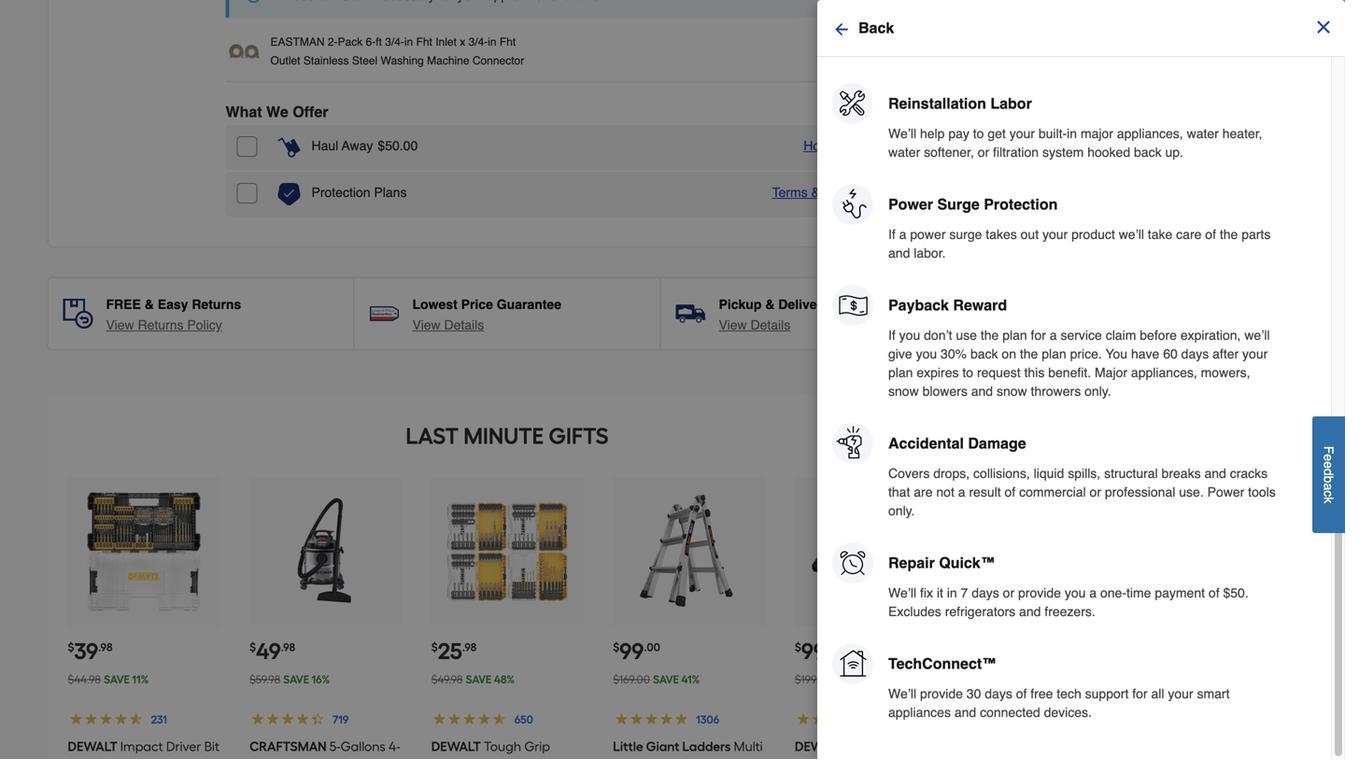 Task type: vqa. For each thing, say whether or not it's contained in the screenshot.
you inside the the We'll fix it in 7 days or provide you a one-time payment of $50. Excludes refrigerators and freezers.
yes



Task type: locate. For each thing, give the bounding box(es) containing it.
& inside free & easy returns view returns policy
[[145, 297, 154, 312]]

up
[[913, 7, 928, 21]]

faulty
[[1179, 7, 1210, 21]]

icon image left accidental
[[832, 423, 873, 464]]

.00 up $169.00 save 41%
[[644, 641, 660, 654]]

(100-
[[68, 758, 96, 759]]

2 fht from the left
[[500, 35, 516, 49]]

4 save from the left
[[653, 673, 679, 687]]

appliances, down 60
[[1131, 365, 1197, 380]]

1 horizontal spatial 99
[[801, 638, 826, 665]]

this
[[1024, 365, 1045, 380]]

1 we'll from the top
[[888, 126, 917, 141]]

dewalt right 4-
[[431, 739, 481, 755]]

a inside f e e d b a c k button
[[1321, 483, 1336, 491]]

1 vertical spatial days
[[972, 586, 999, 601]]

how
[[804, 138, 830, 153]]

$ 99 .00 up '$199.00'
[[795, 638, 842, 665]]

get
[[988, 126, 1006, 141]]

smart
[[1197, 687, 1230, 702]]

view details link for view
[[719, 316, 791, 334]]

view details link down pickup
[[719, 316, 791, 334]]

0 vertical spatial it
[[833, 138, 840, 153]]

0 horizontal spatial $ 99 .00
[[613, 638, 660, 665]]

2 3/4- from the left
[[469, 35, 488, 49]]

that
[[888, 485, 910, 500]]

2 $ 99 .00 from the left
[[795, 638, 842, 665]]

of down collisions, at the right of page
[[1005, 485, 1016, 500]]

dewalt down '$199.00'
[[795, 739, 845, 755]]

save for save 48%
[[466, 673, 492, 687]]

$ inside $ 49 .98
[[250, 641, 256, 654]]

0 vertical spatial appliances,
[[1117, 126, 1183, 141]]

& inside button
[[811, 185, 820, 200]]

3 view from the left
[[719, 318, 747, 333]]

$ for $44.98 save 11%
[[68, 641, 74, 654]]

a left "faulty" at the right
[[1168, 7, 1175, 21]]

& for terms
[[811, 185, 820, 200]]

0 vertical spatial power
[[888, 196, 933, 213]]

or inside we'll help pay to get your built-in major appliances, water heater, water softener, or filtration system hooked back up.
[[978, 145, 989, 160]]

claim
[[1106, 328, 1136, 343]]

if
[[888, 227, 896, 242], [888, 328, 896, 343]]

2 99 from the left
[[801, 638, 826, 665]]

& inside pickup & delivery options view details
[[765, 297, 775, 312]]

1 view details link from the left
[[412, 316, 484, 334]]

1 icon image from the top
[[832, 83, 873, 124]]

2 vertical spatial we'll
[[888, 687, 917, 702]]

1 horizontal spatial view details link
[[719, 316, 791, 334]]

0 vertical spatial days
[[1181, 347, 1209, 362]]

2 view details link from the left
[[719, 316, 791, 334]]

1 fht from the left
[[416, 35, 432, 49]]

your up filtration
[[1010, 126, 1035, 141]]

2 view from the left
[[412, 318, 441, 333]]

.98
[[98, 641, 112, 654], [281, 641, 295, 654], [462, 641, 477, 654]]

we'll for repair quick
[[888, 586, 917, 601]]

2 vertical spatial plan
[[888, 365, 913, 380]]

we'll up appliances
[[888, 687, 917, 702]]

view details link
[[412, 316, 484, 334], [719, 316, 791, 334]]

covers drops, collisions, liquid spills, structural breaks and cracks that are not a result of commercial or professional use. power tools only.
[[888, 466, 1276, 518]]

1 horizontal spatial dewalt
[[431, 739, 481, 755]]

2 snow from the left
[[997, 384, 1027, 399]]

1 horizontal spatial view
[[412, 318, 441, 333]]

icon image
[[832, 83, 873, 124], [832, 184, 873, 225], [832, 285, 873, 326], [832, 423, 873, 464], [832, 543, 873, 584], [832, 644, 873, 685]]

3/4- right ft on the left
[[385, 35, 404, 49]]

0 horizontal spatial view
[[106, 318, 134, 333]]

save for save 16%
[[283, 673, 309, 687]]

we'll fix it in 7 days or provide you a one-time payment of $50. excludes refrigerators and freezers.
[[888, 586, 1249, 619]]

2 vertical spatial you
[[1065, 586, 1086, 601]]

1 horizontal spatial dewalt link
[[795, 739, 943, 759]]

and left the labor.
[[888, 246, 910, 261]]

50%
[[863, 673, 884, 687]]

1 horizontal spatial back
[[1134, 145, 1162, 160]]

0 vertical spatial per
[[982, 7, 1001, 21]]

if you don't use the plan for a service claim before expiration, we'll give you 30% back on the plan price. you have 60 days after your plan expires to request this benefit. major appliances, mowers, snow blowers and snow throwers only.
[[888, 328, 1270, 399]]

little giant ladders link
[[613, 739, 763, 759]]

to
[[931, 7, 942, 21], [1153, 7, 1164, 21], [971, 25, 982, 40], [973, 126, 984, 141], [963, 365, 973, 380]]

1 vertical spatial if
[[888, 328, 896, 343]]

2-
[[328, 35, 338, 49]]

back
[[859, 19, 894, 36]]

days inside we'll provide 30 days of free tech support for all your smart appliances and connected devices.
[[985, 687, 1012, 702]]

tools
[[1248, 485, 1276, 500]]

and
[[1235, 25, 1257, 40], [888, 246, 910, 261], [971, 384, 993, 399], [1205, 466, 1226, 481], [1019, 604, 1041, 619], [955, 705, 976, 720]]

policy
[[187, 318, 222, 333]]

or down spills,
[[1090, 485, 1101, 500]]

0 vertical spatial provide
[[1018, 586, 1061, 601]]

save left 11%
[[104, 673, 130, 687]]

$169.00
[[613, 673, 650, 687]]

1 vertical spatial incident
[[1041, 25, 1086, 40]]

view down pickup
[[719, 318, 747, 333]]

.98 inside $ 49 .98
[[281, 641, 295, 654]]

3 dewalt from the left
[[795, 739, 845, 755]]

power surge protection
[[888, 196, 1058, 213]]

we'll
[[1119, 227, 1144, 242], [1245, 328, 1270, 343]]

icon image left repair
[[832, 543, 873, 584]]

3 save from the left
[[466, 673, 492, 687]]

view inside free & easy returns view returns policy
[[106, 318, 134, 333]]

a inside covers drops, collisions, liquid spills, structural breaks and cracks that are not a result of commercial or professional use. power tools only.
[[958, 485, 965, 500]]

snow down request
[[997, 384, 1027, 399]]

3 we'll from the top
[[888, 687, 917, 702]]

2 .98 from the left
[[281, 641, 295, 654]]

1 horizontal spatial per
[[1019, 25, 1037, 40]]

we'll up excludes
[[888, 586, 917, 601]]

if inside the if a power surge takes out your product we'll take care of the parts and labor.
[[888, 227, 896, 242]]

1 horizontal spatial snow
[[997, 384, 1027, 399]]

view details link for details
[[412, 316, 484, 334]]

b
[[1321, 476, 1336, 483]]

2 horizontal spatial dewalt
[[795, 739, 845, 755]]

back left up. on the right top of page
[[1134, 145, 1162, 160]]

2 save from the left
[[283, 673, 309, 687]]

in left 7
[[947, 586, 957, 601]]

a right not
[[958, 485, 965, 500]]

power inside covers drops, collisions, liquid spills, structural breaks and cracks that are not a result of commercial or professional use. power tools only.
[[1208, 485, 1245, 500]]

$ 25 .98
[[431, 638, 477, 665]]

a
[[1168, 7, 1175, 21], [899, 227, 907, 242], [1050, 328, 1057, 343], [1321, 483, 1336, 491], [958, 485, 965, 500], [1090, 586, 1097, 601]]

1 horizontal spatial we'll
[[1245, 328, 1270, 343]]

1 vertical spatial ™
[[982, 655, 997, 673]]

2 details from the left
[[751, 318, 791, 333]]

info image
[[246, 0, 261, 3]]

& left easy
[[145, 297, 154, 312]]

provide up appliances
[[920, 687, 963, 702]]

1 horizontal spatial provide
[[1018, 586, 1061, 601]]

only. down that
[[888, 504, 915, 518]]

0 vertical spatial refrigerators
[[1161, 25, 1232, 40]]

6-
[[366, 35, 376, 49]]

2 horizontal spatial view
[[719, 318, 747, 333]]

dewalt for 99
[[795, 739, 845, 755]]

icon image up works
[[832, 83, 873, 124]]

0 horizontal spatial provide
[[920, 687, 963, 702]]

view down free on the top
[[106, 318, 134, 333]]

save left the 50%
[[835, 673, 861, 687]]

0 horizontal spatial 99
[[620, 638, 644, 665]]

parts
[[1242, 227, 1271, 242]]

0 vertical spatial if
[[888, 227, 896, 242]]

we'll inside if you don't use the plan for a service claim before expiration, we'll give you 30% back on the plan price. you have 60 days after your plan expires to request this benefit. major appliances, mowers, snow blowers and snow throwers only.
[[1245, 328, 1270, 343]]

of right 'care'
[[1205, 227, 1216, 242]]

steel
[[352, 54, 378, 67]]

dewalt for 25
[[431, 739, 481, 755]]

1 vertical spatial we'll
[[888, 586, 917, 601]]

you up freezers.
[[1065, 586, 1086, 601]]

3/4-
[[385, 35, 404, 49], [469, 35, 488, 49]]

details inside pickup & delivery options view details
[[751, 318, 791, 333]]

1 horizontal spatial &
[[765, 297, 775, 312]]

0 vertical spatial we'll
[[1119, 227, 1144, 242]]

guarantee
[[497, 297, 561, 312]]

the left "parts"
[[1220, 227, 1238, 242]]

devices.
[[1044, 705, 1092, 720]]

returns down easy
[[138, 318, 184, 333]]

2 dewalt link from the left
[[795, 739, 943, 759]]

$ up $169.00
[[613, 641, 620, 654]]

a left service
[[1050, 328, 1057, 343]]

we
[[266, 103, 288, 121]]

1 horizontal spatial .98
[[281, 641, 295, 654]]

before
[[1140, 328, 1177, 343]]

$ 99 .00 for dewalt
[[795, 638, 842, 665]]

service
[[1061, 328, 1102, 343]]

$ up $59.98
[[250, 641, 256, 654]]

1 vertical spatial on
[[1002, 347, 1016, 362]]

2 horizontal spatial .00
[[826, 641, 842, 654]]

1 horizontal spatial refrigerators
[[1161, 25, 1232, 40]]

details inside lowest price guarantee view details
[[444, 318, 484, 333]]

1 details from the left
[[444, 318, 484, 333]]

1 e from the top
[[1321, 454, 1336, 461]]

2 horizontal spatial .98
[[462, 641, 477, 654]]

your inside we'll help pay to get your built-in major appliances, water heater, water softener, or filtration system hooked back up.
[[1010, 126, 1035, 141]]

of left food
[[1053, 7, 1064, 21]]

1 vertical spatial back
[[971, 347, 998, 362]]

order summary
[[1008, 128, 1120, 146]]

0 horizontal spatial returns
[[138, 318, 184, 333]]

little
[[613, 739, 643, 755]]

0 vertical spatial you
[[899, 328, 920, 343]]

2 horizontal spatial &
[[811, 185, 820, 200]]

0 vertical spatial only.
[[1085, 384, 1111, 399]]

of inside the we'll fix it in 7 days or provide you a one-time payment of $50. excludes refrigerators and freezers.
[[1209, 586, 1220, 601]]

3 .98 from the left
[[462, 641, 477, 654]]

of inside the if a power surge takes out your product we'll take care of the parts and labor.
[[1205, 227, 1216, 242]]

.98 for 25
[[462, 641, 477, 654]]

1 vertical spatial only.
[[888, 504, 915, 518]]

benefit.
[[1048, 365, 1091, 380]]

1 dewalt from the left
[[68, 739, 117, 755]]

expires
[[917, 365, 959, 380]]

1 vertical spatial the
[[981, 328, 999, 343]]

save left 41%
[[653, 673, 679, 687]]

you up give
[[899, 328, 920, 343]]

after
[[1213, 347, 1239, 362]]

99
[[620, 638, 644, 665], [801, 638, 826, 665]]

if inside if you don't use the plan for a service claim before expiration, we'll give you 30% back on the plan price. you have 60 days after your plan expires to request this benefit. major appliances, mowers, snow blowers and snow throwers only.
[[888, 328, 896, 343]]

0 vertical spatial returns
[[192, 297, 241, 312]]

view
[[106, 318, 134, 333], [412, 318, 441, 333], [719, 318, 747, 333]]

0 horizontal spatial fht
[[416, 35, 432, 49]]

1 view from the left
[[106, 318, 134, 333]]

0 horizontal spatial refrigerators
[[945, 604, 1016, 619]]

0 horizontal spatial power
[[888, 196, 933, 213]]

2 icon image from the top
[[832, 184, 873, 225]]

1 horizontal spatial .00
[[644, 641, 660, 654]]

or inside the we'll fix it in 7 days or provide you a one-time payment of $50. excludes refrigerators and freezers.
[[1003, 586, 1015, 601]]

$ 99 .00 up $169.00
[[613, 638, 660, 665]]

or down get
[[978, 145, 989, 160]]

fix
[[920, 586, 933, 601]]

appliances, inside we'll help pay to get your built-in major appliances, water heater, water softener, or filtration system hooked back up.
[[1117, 126, 1183, 141]]

we'll inside the we'll fix it in 7 days or provide you a one-time payment of $50. excludes refrigerators and freezers.
[[888, 586, 917, 601]]

snow down give
[[888, 384, 919, 399]]

icon image down works
[[832, 184, 873, 225]]

0 horizontal spatial &
[[145, 297, 154, 312]]

1 vertical spatial water
[[888, 145, 920, 160]]

1 vertical spatial appliances,
[[1131, 365, 1197, 380]]

we'll inside the if a power surge takes out your product we'll take care of the parts and labor.
[[1119, 227, 1144, 242]]

1 horizontal spatial on
[[1090, 25, 1104, 40]]

0 horizontal spatial per
[[982, 7, 1001, 21]]

.98 inside $ 25 .98
[[462, 641, 477, 654]]

99 up '$199.00'
[[801, 638, 826, 665]]

last minute gifts heading
[[66, 418, 949, 455]]

power up 'power'
[[888, 196, 933, 213]]

a up k
[[1321, 483, 1336, 491]]

power
[[888, 196, 933, 213], [1208, 485, 1245, 500]]

protection down haul on the left of the page
[[312, 185, 370, 200]]

f
[[1321, 446, 1336, 454]]

0 horizontal spatial we'll
[[1119, 227, 1144, 242]]

surge
[[937, 196, 980, 213]]

and inside the we'll fix it in 7 days or provide you a one-time payment of $50. excludes refrigerators and freezers.
[[1019, 604, 1041, 619]]

0 horizontal spatial on
[[1002, 347, 1016, 362]]

$ inside "$ 39 .98"
[[68, 641, 74, 654]]

1 snow from the left
[[888, 384, 919, 399]]

1 horizontal spatial the
[[1020, 347, 1038, 362]]

only. down major
[[1085, 384, 1111, 399]]

free & easy returns view returns policy
[[106, 297, 241, 333]]

or right 7
[[1003, 586, 1015, 601]]

dewalt link down 48%
[[431, 739, 570, 759]]

$ up $49.98
[[431, 641, 438, 654]]

16%
[[312, 673, 330, 687]]

0 horizontal spatial protection
[[312, 185, 370, 200]]

connected
[[980, 705, 1040, 720]]

your inside we'll provide 30 days of free tech support for all your smart appliances and connected devices.
[[1168, 687, 1193, 702]]

we'll inside we'll help pay to get your built-in major appliances, water heater, water softener, or filtration system hooked back up.
[[888, 126, 917, 141]]

0 horizontal spatial dewalt
[[68, 739, 117, 755]]

the right use
[[981, 328, 999, 343]]

5 save from the left
[[835, 673, 861, 687]]

1 horizontal spatial only.
[[1085, 384, 1111, 399]]

view for free & easy returns view returns policy
[[106, 318, 134, 333]]

0 horizontal spatial details
[[444, 318, 484, 333]]

4 icon image from the top
[[832, 423, 873, 464]]

softener,
[[924, 145, 974, 160]]

if for power surge protection
[[888, 227, 896, 242]]

.00 up plans
[[400, 138, 418, 153]]

arrow left image
[[832, 20, 851, 39]]

1 vertical spatial for
[[1132, 687, 1148, 702]]

plan down give
[[888, 365, 913, 380]]

view inside pickup & delivery options view details
[[719, 318, 747, 333]]

inlet
[[436, 35, 457, 49]]

days inside the we'll fix it in 7 days or provide you a one-time payment of $50. excludes refrigerators and freezers.
[[972, 586, 999, 601]]

0 horizontal spatial it
[[833, 138, 840, 153]]

food
[[1068, 7, 1093, 21]]

price.
[[1070, 347, 1102, 362]]

we'll left help
[[888, 126, 917, 141]]

$ for $59.98 save 16%
[[250, 641, 256, 654]]

protection plans
[[312, 185, 407, 200]]

refrigerators down 7
[[945, 604, 1016, 619]]

0 horizontal spatial water
[[888, 145, 920, 160]]

4-
[[389, 739, 400, 755]]

if left 'power'
[[888, 227, 896, 242]]

2 we'll from the top
[[888, 586, 917, 601]]

up.
[[1165, 145, 1184, 160]]

2 if from the top
[[888, 328, 896, 343]]

™ down result
[[981, 554, 996, 572]]

only. inside covers drops, collisions, liquid spills, structural breaks and cracks that are not a result of commercial or professional use. power tools only.
[[888, 504, 915, 518]]

refrigerators down "faulty" at the right
[[1161, 25, 1232, 40]]

tax
[[1078, 196, 1101, 213]]

e up the b
[[1321, 461, 1336, 469]]

0 vertical spatial for
[[1031, 328, 1046, 343]]

all
[[1151, 687, 1164, 702]]

a left 'power'
[[899, 227, 907, 242]]

1 if from the top
[[888, 227, 896, 242]]

1 dewalt link from the left
[[431, 739, 570, 759]]

0 horizontal spatial .98
[[98, 641, 112, 654]]

2 dewalt from the left
[[431, 739, 481, 755]]

system
[[1043, 145, 1084, 160]]

power down cracks
[[1208, 485, 1245, 500]]

details down pickup
[[751, 318, 791, 333]]

you
[[899, 328, 920, 343], [916, 347, 937, 362], [1065, 586, 1086, 601]]

dewalt for 39
[[68, 739, 117, 755]]

accidental
[[888, 435, 964, 452]]

1 horizontal spatial protection
[[984, 196, 1058, 213]]

1 $ 99 .00 from the left
[[613, 638, 660, 665]]

0 vertical spatial back
[[1134, 145, 1162, 160]]

& right "terms"
[[811, 185, 820, 200]]

2-pack 6-ft 3/4-in fht inlet x 3/4-in fht outlet stainless steel washing machine connector image
[[226, 33, 263, 70]]

on up request
[[1002, 347, 1016, 362]]

of left $50.
[[1209, 586, 1220, 601]]

details down price
[[444, 318, 484, 333]]

your right the after
[[1242, 347, 1268, 362]]

1 save from the left
[[104, 673, 130, 687]]

1 vertical spatial it
[[937, 586, 943, 601]]

plan up the benefit.
[[1042, 347, 1067, 362]]

1 horizontal spatial details
[[751, 318, 791, 333]]

0 vertical spatial we'll
[[888, 126, 917, 141]]

99 up $169.00
[[620, 638, 644, 665]]

$ inside $ 25 .98
[[431, 641, 438, 654]]

$199.00
[[795, 673, 832, 687]]

view details link down lowest
[[412, 316, 484, 334]]

5 icon image from the top
[[832, 543, 873, 584]]

for inside we'll provide 30 days of free tech support for all your smart appliances and connected devices.
[[1132, 687, 1148, 702]]

0 horizontal spatial the
[[981, 328, 999, 343]]

& for free
[[145, 297, 154, 312]]

your
[[1010, 126, 1035, 141], [1043, 227, 1068, 242], [1242, 347, 1268, 362], [1168, 687, 1193, 702]]

for inside if you don't use the plan for a service claim before expiration, we'll give you 30% back on the plan price. you have 60 days after your plan expires to request this benefit. major appliances, mowers, snow blowers and snow throwers only.
[[1031, 328, 1046, 343]]

we'll inside we'll provide 30 days of free tech support for all your smart appliances and connected devices.
[[888, 687, 917, 702]]

it inside button
[[833, 138, 840, 153]]

0 horizontal spatial view details link
[[412, 316, 484, 334]]

99 for little giant ladders
[[620, 638, 644, 665]]

fht up connector
[[500, 35, 516, 49]]

and down request
[[971, 384, 993, 399]]

your right all
[[1168, 687, 1193, 702]]

your right the out
[[1043, 227, 1068, 242]]

1 horizontal spatial fht
[[500, 35, 516, 49]]

a inside the we'll fix it in 7 days or provide you a one-time payment of $50. excludes refrigerators and freezers.
[[1090, 586, 1097, 601]]

product
[[1072, 227, 1115, 242]]

.98 up $44.98 save 11%
[[98, 641, 112, 654]]

2 vertical spatial days
[[985, 687, 1012, 702]]

1 99 from the left
[[620, 638, 644, 665]]

$49.98 save 48%
[[431, 673, 515, 687]]

for up this
[[1031, 328, 1046, 343]]

.98 inside "$ 39 .98"
[[98, 641, 112, 654]]

0 vertical spatial plan
[[1003, 328, 1027, 343]]

1 horizontal spatial water
[[1187, 126, 1219, 141]]

.98 up $49.98 save 48%
[[462, 641, 477, 654]]

™ up connected
[[982, 655, 997, 673]]

in up system
[[1067, 126, 1077, 141]]

.98 up $59.98 save 16%
[[281, 641, 295, 654]]

on down "loss,"
[[1090, 25, 1104, 40]]

pack
[[338, 35, 363, 49]]

1 vertical spatial plan
[[1042, 347, 1067, 362]]

3/4- right the x
[[469, 35, 488, 49]]

coverage
[[824, 185, 880, 200]]

if a power surge takes out your product we'll take care of the parts and labor.
[[888, 227, 1271, 261]]

appliances, inside if you don't use the plan for a service claim before expiration, we'll give you 30% back on the plan price. you have 60 days after your plan expires to request this benefit. major appliances, mowers, snow blowers and snow throwers only.
[[1131, 365, 1197, 380]]

dewalt link for 25
[[431, 739, 570, 759]]

we'll right expiration,
[[1245, 328, 1270, 343]]

icon image right delivery
[[832, 285, 873, 326]]

one-
[[1100, 586, 1127, 601]]

we'll for reinstallation labor
[[888, 126, 917, 141]]

0 horizontal spatial snow
[[888, 384, 919, 399]]

0 horizontal spatial for
[[1031, 328, 1046, 343]]

1 vertical spatial refrigerators
[[945, 604, 1016, 619]]

it right "how"
[[833, 138, 840, 153]]

request
[[977, 365, 1021, 380]]

incident up $100
[[1005, 7, 1050, 21]]

& right pickup
[[765, 297, 775, 312]]

provide up freezers.
[[1018, 586, 1061, 601]]

$ up '$199.00'
[[795, 641, 801, 654]]

appliances, up up. on the right top of page
[[1117, 126, 1183, 141]]

1 horizontal spatial power
[[1208, 485, 1245, 500]]

haul
[[312, 138, 338, 153]]

a inside if you don't use the plan for a service claim before expiration, we'll give you 30% back on the plan price. you have 60 days after your plan expires to request this benefit. major appliances, mowers, snow blowers and snow throwers only.
[[1050, 328, 1057, 343]]

or inside get up to $300, per incident of food loss, due to a faulty refrigerator or freezer. up to $100 per incident on compact refrigerators and wine coolers.
[[888, 25, 900, 40]]

back inside we'll help pay to get your built-in major appliances, water heater, water softener, or filtration system hooked back up.
[[1134, 145, 1162, 160]]

e up d
[[1321, 454, 1336, 461]]

for left all
[[1132, 687, 1148, 702]]

of inside get up to $300, per incident of food loss, due to a faulty refrigerator or freezer. up to $100 per incident on compact refrigerators and wine coolers.
[[1053, 7, 1064, 21]]

0 vertical spatial on
[[1090, 25, 1104, 40]]

free
[[106, 297, 141, 312]]

terms
[[772, 185, 808, 200]]

™
[[981, 554, 996, 572], [982, 655, 997, 673]]

water down help
[[888, 145, 920, 160]]

it inside the we'll fix it in 7 days or provide you a one-time payment of $50. excludes refrigerators and freezers.
[[937, 586, 943, 601]]

we'll left take
[[1119, 227, 1144, 242]]

0 horizontal spatial only.
[[888, 504, 915, 518]]

only.
[[1085, 384, 1111, 399], [888, 504, 915, 518]]

1 .98 from the left
[[98, 641, 112, 654]]

1 vertical spatial power
[[1208, 485, 1245, 500]]

3 icon image from the top
[[832, 285, 873, 326]]

0 horizontal spatial dewalt link
[[431, 739, 570, 759]]

for
[[1031, 328, 1046, 343], [1132, 687, 1148, 702]]

eastman
[[270, 35, 325, 49]]

back up request
[[971, 347, 998, 362]]

$ 49 .98
[[250, 638, 295, 665]]

and down refrigerator
[[1235, 25, 1257, 40]]

0 vertical spatial incident
[[1005, 7, 1050, 21]]

of left free
[[1016, 687, 1027, 702]]

view for pickup & delivery options view details
[[719, 318, 747, 333]]

get up to $300, per incident of food loss, due to a faulty refrigerator or freezer. up to $100 per incident on compact refrigerators and wine coolers.
[[888, 7, 1277, 59]]



Task type: describe. For each thing, give the bounding box(es) containing it.
1 vertical spatial returns
[[138, 318, 184, 333]]

liquid
[[1034, 466, 1064, 481]]

49
[[256, 638, 281, 665]]

in up washing
[[404, 35, 413, 49]]

$50.
[[1223, 586, 1249, 601]]

lowest
[[412, 297, 458, 312]]

a inside the if a power surge takes out your product we'll take care of the parts and labor.
[[899, 227, 907, 242]]

impact
[[120, 739, 163, 755]]

0 vertical spatial water
[[1187, 126, 1219, 141]]

0 vertical spatial ™
[[981, 554, 996, 572]]

save for save 11%
[[104, 673, 130, 687]]

in up connector
[[488, 35, 497, 49]]

$44.98 save 11%
[[68, 673, 149, 687]]

how it works
[[804, 138, 880, 153]]

on inside if you don't use the plan for a service claim before expiration, we'll give you 30% back on the plan price. you have 60 days after your plan expires to request this benefit. major appliances, mowers, snow blowers and snow throwers only.
[[1002, 347, 1016, 362]]

summary
[[1052, 128, 1120, 146]]

out
[[1021, 227, 1039, 242]]

payback
[[888, 297, 949, 314]]

1 3/4- from the left
[[385, 35, 404, 49]]

$ for $169.00 save 41%
[[613, 641, 620, 654]]

$169.00 save 41%
[[613, 673, 700, 687]]

$59.98 save 16%
[[250, 673, 330, 687]]

delivery
[[778, 297, 829, 312]]

techconnect
[[888, 655, 982, 673]]

$100
[[986, 25, 1015, 40]]

gallons
[[341, 739, 386, 755]]

on inside get up to $300, per incident of food loss, due to a faulty refrigerator or freezer. up to $100 per incident on compact refrigerators and wine coolers.
[[1090, 25, 1104, 40]]

we'll for techconnect
[[888, 687, 917, 702]]

the inside the if a power surge takes out your product we'll take care of the parts and labor.
[[1220, 227, 1238, 242]]

close image
[[1314, 18, 1333, 36]]

hooked
[[1088, 145, 1130, 160]]

compact
[[1108, 25, 1157, 40]]

2 vertical spatial the
[[1020, 347, 1038, 362]]

$ right "away"
[[378, 138, 385, 153]]

f e e d b a c k
[[1321, 446, 1336, 504]]

or inside covers drops, collisions, liquid spills, structural breaks and cracks that are not a result of commercial or professional use. power tools only.
[[1090, 485, 1101, 500]]

refrigerator
[[1213, 7, 1277, 21]]

to inside if you don't use the plan for a service claim before expiration, we'll give you 30% back on the plan price. you have 60 days after your plan expires to request this benefit. major appliances, mowers, snow blowers and snow throwers only.
[[963, 365, 973, 380]]

$59.98
[[250, 673, 280, 687]]

estimated
[[1008, 196, 1074, 213]]

a inside get up to $300, per incident of food loss, due to a faulty refrigerator or freezer. up to $100 per incident on compact refrigerators and wine coolers.
[[1168, 7, 1175, 21]]

major
[[1095, 365, 1128, 380]]

major
[[1081, 126, 1114, 141]]

are
[[914, 485, 933, 500]]

save for save 50%
[[835, 673, 861, 687]]

25
[[438, 638, 462, 665]]

have
[[1131, 347, 1160, 362]]

care
[[1176, 227, 1202, 242]]

terms & coverage
[[772, 185, 880, 200]]

freezer.
[[904, 25, 947, 40]]

icon image for accidental damage
[[832, 423, 873, 464]]

in inside the we'll fix it in 7 days or provide you a one-time payment of $50. excludes refrigerators and freezers.
[[947, 586, 957, 601]]

2 horizontal spatial plan
[[1042, 347, 1067, 362]]

provide inside we'll provide 30 days of free tech support for all your smart appliances and connected devices.
[[920, 687, 963, 702]]

.00 for little giant ladders
[[644, 641, 660, 654]]

0 horizontal spatial plan
[[888, 365, 913, 380]]

only. inside if you don't use the plan for a service claim before expiration, we'll give you 30% back on the plan price. you have 60 days after your plan expires to request this benefit. major appliances, mowers, snow blowers and snow throwers only.
[[1085, 384, 1111, 399]]

what we offer
[[226, 103, 328, 121]]

machine
[[427, 54, 469, 67]]

you inside the we'll fix it in 7 days or provide you a one-time payment of $50. excludes refrigerators and freezers.
[[1065, 586, 1086, 601]]

refrigerators inside the we'll fix it in 7 days or provide you a one-time payment of $50. excludes refrigerators and freezers.
[[945, 604, 1016, 619]]

how it works button
[[804, 136, 880, 155]]

covers
[[888, 466, 930, 481]]

not
[[936, 485, 955, 500]]

icon image for power surge protection
[[832, 184, 873, 225]]

x
[[460, 35, 465, 49]]

2 e from the top
[[1321, 461, 1336, 469]]

days inside if you don't use the plan for a service claim before expiration, we'll give you 30% back on the plan price. you have 60 days after your plan expires to request this benefit. major appliances, mowers, snow blowers and snow throwers only.
[[1181, 347, 1209, 362]]

remove
[[850, 54, 892, 67]]

99 for dewalt
[[801, 638, 826, 665]]

view inside lowest price guarantee view details
[[412, 318, 441, 333]]

order
[[1008, 128, 1048, 146]]

5-gallons 4- hp corded wet/dry sho
[[250, 739, 401, 759]]

time
[[1127, 586, 1151, 601]]

lowest price guarantee view details
[[412, 297, 561, 333]]

we'll help pay to get your built-in major appliances, water heater, water softener, or filtration system hooked back up.
[[888, 126, 1263, 160]]

hp
[[250, 758, 266, 759]]

dewalt link for 99
[[795, 739, 943, 759]]

works
[[844, 138, 880, 153]]

$ 99 .00 for little giant ladders
[[613, 638, 660, 665]]

icon image for payback reward
[[832, 285, 873, 326]]

last minute gifts
[[406, 423, 609, 450]]

& for pickup
[[765, 297, 775, 312]]

.00 for dewalt
[[826, 641, 842, 654]]

$ for $49.98 save 48%
[[431, 641, 438, 654]]

last
[[406, 423, 459, 450]]

in inside we'll help pay to get your built-in major appliances, water heater, water softener, or filtration system hooked back up.
[[1067, 126, 1077, 141]]

60
[[1163, 347, 1178, 362]]

excludes
[[888, 604, 941, 619]]

bit
[[204, 739, 219, 755]]

save for save 41%
[[653, 673, 679, 687]]

provide inside the we'll fix it in 7 days or provide you a one-time payment of $50. excludes refrigerators and freezers.
[[1018, 586, 1061, 601]]

heater,
[[1223, 126, 1263, 141]]

take
[[1148, 227, 1173, 242]]

eastman 2-pack 6-ft 3/4-in fht inlet x 3/4-in fht outlet stainless steel washing machine connector
[[270, 35, 524, 67]]

support
[[1085, 687, 1129, 702]]

power
[[910, 227, 946, 242]]

view returns policy link
[[106, 316, 222, 334]]

haul away $ 50 .00
[[312, 138, 418, 153]]

estimated tax
[[1008, 196, 1101, 213]]

of inside covers drops, collisions, liquid spills, structural breaks and cracks that are not a result of commercial or professional use. power tools only.
[[1005, 485, 1016, 500]]

5-
[[330, 739, 341, 755]]

up
[[951, 25, 968, 40]]

offer
[[293, 103, 328, 121]]

1 horizontal spatial returns
[[192, 297, 241, 312]]

price
[[461, 297, 493, 312]]

$49.98
[[431, 673, 463, 687]]

30
[[967, 687, 981, 702]]

30%
[[941, 347, 967, 362]]

.98 for 39
[[98, 641, 112, 654]]

k
[[1321, 497, 1336, 504]]

0 horizontal spatial .00
[[400, 138, 418, 153]]

50
[[385, 138, 400, 153]]

back inside if you don't use the plan for a service claim before expiration, we'll give you 30% back on the plan price. you have 60 days after your plan expires to request this benefit. major appliances, mowers, snow blowers and snow throwers only.
[[971, 347, 998, 362]]

and inside we'll provide 30 days of free tech support for all your smart appliances and connected devices.
[[955, 705, 976, 720]]

plans
[[374, 185, 407, 200]]

repair quick ™
[[888, 554, 996, 572]]

professional
[[1105, 485, 1176, 500]]

$36.98
[[852, 35, 892, 50]]

appliances
[[888, 705, 951, 720]]

little giant ladders
[[613, 739, 731, 755]]

to inside we'll help pay to get your built-in major appliances, water heater, water softener, or filtration system hooked back up.
[[973, 126, 984, 141]]

protection plan filled image
[[278, 183, 300, 206]]

your inside the if a power surge takes out your product we'll take care of the parts and labor.
[[1043, 227, 1068, 242]]

payback reward
[[888, 297, 1007, 314]]

away
[[342, 138, 373, 153]]

if for payback reward
[[888, 328, 896, 343]]

and inside covers drops, collisions, liquid spills, structural breaks and cracks that are not a result of commercial or professional use. power tools only.
[[1205, 466, 1226, 481]]

you
[[1106, 347, 1128, 362]]

6 icon image from the top
[[832, 644, 873, 685]]

and inside if you don't use the plan for a service claim before expiration, we'll give you 30% back on the plan price. you have 60 days after your plan expires to request this benefit. major appliances, mowers, snow blowers and snow throwers only.
[[971, 384, 993, 399]]

1 horizontal spatial plan
[[1003, 328, 1027, 343]]

free
[[1031, 687, 1053, 702]]

structural
[[1104, 466, 1158, 481]]

corded
[[270, 758, 314, 759]]

we'll provide 30 days of free tech support for all your smart appliances and connected devices.
[[888, 687, 1230, 720]]

.98 for 49
[[281, 641, 295, 654]]

refrigerators inside get up to $300, per incident of food loss, due to a faulty refrigerator or freezer. up to $100 per incident on compact refrigerators and wine coolers.
[[1161, 25, 1232, 40]]

1 vertical spatial you
[[916, 347, 937, 362]]

and inside the if a power surge takes out your product we'll take care of the parts and labor.
[[888, 246, 910, 261]]

icon image for reinstallation labor
[[832, 83, 873, 124]]

your inside if you don't use the plan for a service claim before expiration, we'll give you 30% back on the plan price. you have 60 days after your plan expires to request this benefit. major appliances, mowers, snow blowers and snow throwers only.
[[1242, 347, 1268, 362]]

use
[[956, 328, 977, 343]]

what
[[226, 103, 262, 121]]

1 vertical spatial per
[[1019, 25, 1037, 40]]

haul away filled image
[[278, 136, 300, 159]]

$ for $199.00 save 50%
[[795, 641, 801, 654]]

ladders
[[682, 739, 731, 755]]

and inside get up to $300, per incident of food loss, due to a faulty refrigerator or freezer. up to $100 per incident on compact refrigerators and wine coolers.
[[1235, 25, 1257, 40]]

of inside we'll provide 30 days of free tech support for all your smart appliances and connected devices.
[[1016, 687, 1027, 702]]



